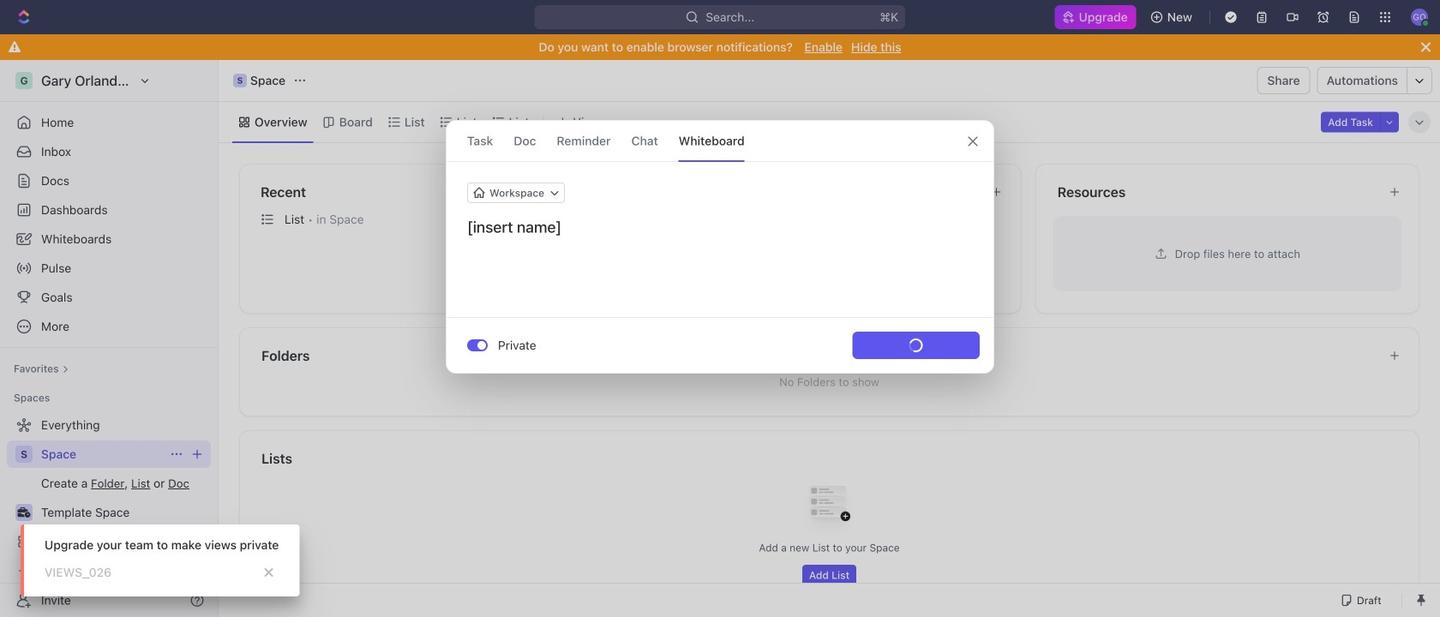 Task type: describe. For each thing, give the bounding box(es) containing it.
1 horizontal spatial space, , element
[[233, 74, 247, 87]]

sidebar navigation
[[0, 60, 219, 617]]

space, , element inside the sidebar navigation
[[15, 446, 33, 463]]

Name this Whiteboard... field
[[447, 217, 994, 238]]



Task type: locate. For each thing, give the bounding box(es) containing it.
space, , element
[[233, 74, 247, 87], [15, 446, 33, 463]]

no lists icon. image
[[795, 472, 864, 541]]

tree
[[7, 412, 211, 585]]

dialog
[[446, 120, 995, 374]]

tree inside the sidebar navigation
[[7, 412, 211, 585]]

1 vertical spatial space, , element
[[15, 446, 33, 463]]

0 horizontal spatial space, , element
[[15, 446, 33, 463]]

0 vertical spatial space, , element
[[233, 74, 247, 87]]



Task type: vqa. For each thing, say whether or not it's contained in the screenshot.
1st /
no



